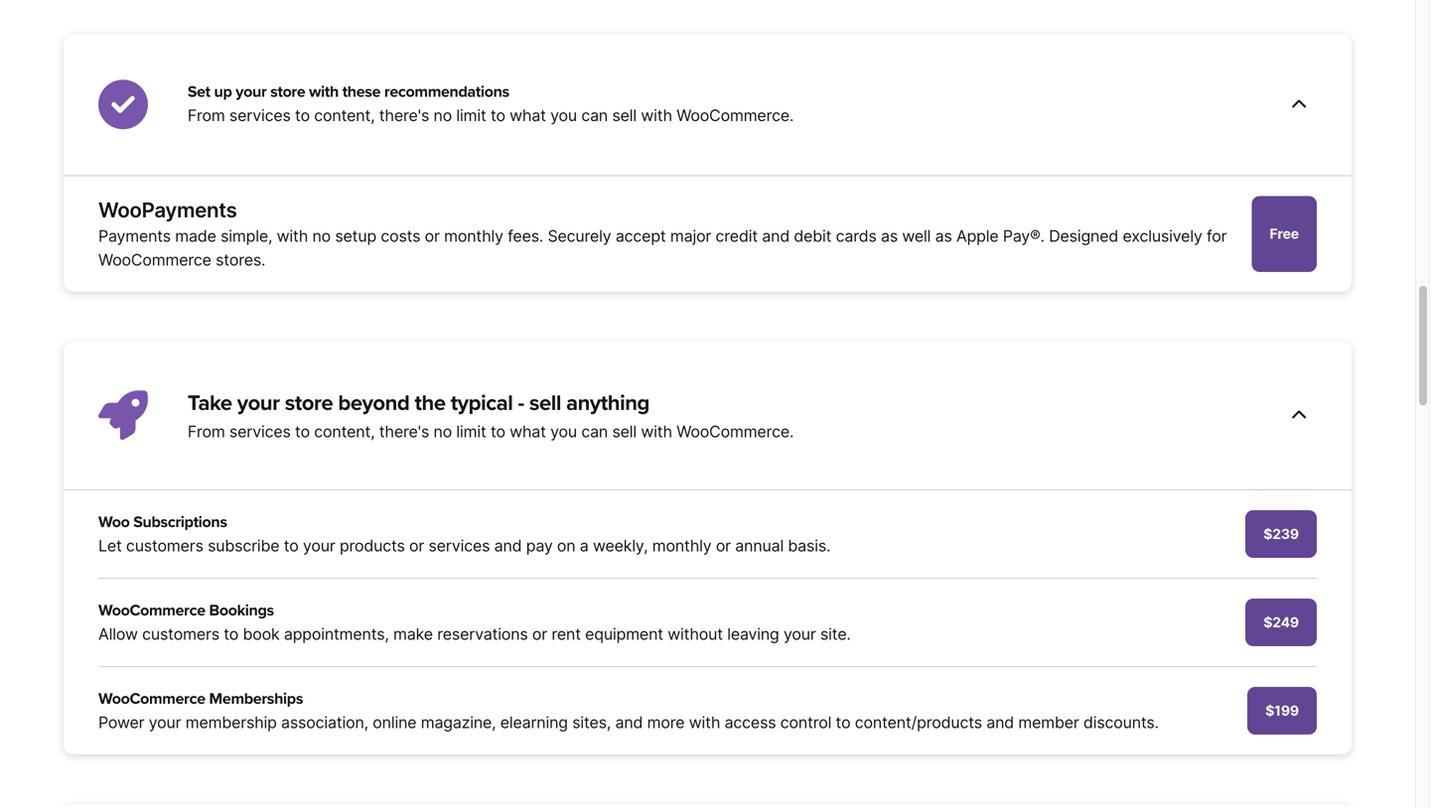 Task type: describe. For each thing, give the bounding box(es) containing it.
costs
[[381, 227, 420, 246]]

debit
[[794, 227, 832, 246]]

subscriptions
[[133, 513, 227, 532]]

subscribe
[[208, 537, 279, 556]]

magazine,
[[421, 713, 496, 733]]

1 vertical spatial sell
[[529, 391, 561, 417]]

pay®.
[[1003, 227, 1045, 246]]

weekly,
[[593, 537, 648, 556]]

elearning
[[500, 713, 568, 733]]

and left member
[[987, 713, 1014, 733]]

your inside set up your store with these recommendations from services to content, there's no limit to what you can sell with woocommerce.
[[236, 82, 267, 101]]

made
[[175, 227, 216, 246]]

or inside woocommerce bookings allow customers to book appointments, make reservations or rent equipment without leaving your site.
[[532, 625, 547, 644]]

site.
[[820, 625, 851, 644]]

set
[[188, 82, 210, 101]]

designed
[[1049, 227, 1119, 246]]

memberships
[[209, 690, 303, 709]]

accept
[[616, 227, 666, 246]]

from inside take your store beyond the typical - sell anything from services to content, there's no limit to what you can sell with woocommerce.
[[188, 422, 225, 442]]

woocommerce for customers
[[98, 602, 205, 620]]

recommendations
[[384, 82, 509, 101]]

fees.
[[508, 227, 543, 246]]

the
[[415, 391, 446, 417]]

set up your store with these recommendations from services to content, there's no limit to what you can sell with woocommerce.
[[188, 82, 794, 125]]

services inside woo subscriptions let customers subscribe to your products or services and pay on a weekly, monthly or annual basis.
[[429, 537, 490, 556]]

access
[[725, 713, 776, 733]]

rent
[[552, 625, 581, 644]]

store inside take your store beyond the typical - sell anything from services to content, there's no limit to what you can sell with woocommerce.
[[285, 391, 333, 417]]

$239 link
[[1246, 511, 1317, 558]]

no inside woopayments payments made simple, with no setup costs or monthly fees. securely accept major credit and debit cards as well as apple pay®. designed exclusively for woocommerce stores.
[[312, 227, 331, 246]]

can inside take your store beyond the typical - sell anything from services to content, there's no limit to what you can sell with woocommerce.
[[581, 422, 608, 442]]

$199 link
[[1248, 687, 1317, 735]]

sell inside set up your store with these recommendations from services to content, there's no limit to what you can sell with woocommerce.
[[612, 106, 637, 125]]

up
[[214, 82, 232, 101]]

from inside set up your store with these recommendations from services to content, there's no limit to what you can sell with woocommerce.
[[188, 106, 225, 125]]

or left annual
[[716, 537, 731, 556]]

let
[[98, 537, 122, 556]]

online
[[373, 713, 417, 733]]

and left more at the left bottom of page
[[615, 713, 643, 733]]

basis.
[[788, 537, 831, 556]]

major
[[670, 227, 711, 246]]

woocommerce inside woopayments payments made simple, with no setup costs or monthly fees. securely accept major credit and debit cards as well as apple pay®. designed exclusively for woocommerce stores.
[[98, 250, 211, 270]]

stores.
[[216, 250, 265, 270]]

free link
[[1252, 196, 1317, 272]]

woopayments
[[98, 197, 237, 222]]

$239
[[1264, 526, 1299, 543]]

free
[[1270, 226, 1299, 243]]

2 vertical spatial sell
[[612, 422, 637, 442]]

typical
[[451, 391, 513, 417]]

with inside woopayments payments made simple, with no setup costs or monthly fees. securely accept major credit and debit cards as well as apple pay®. designed exclusively for woocommerce stores.
[[277, 227, 308, 246]]

customers for allow
[[142, 625, 219, 644]]

exclusively
[[1123, 227, 1203, 246]]

no inside set up your store with these recommendations from services to content, there's no limit to what you can sell with woocommerce.
[[434, 106, 452, 125]]

these
[[342, 82, 381, 101]]

products
[[340, 537, 405, 556]]

association,
[[281, 713, 368, 733]]

control
[[780, 713, 832, 733]]

your inside woocommerce memberships power your membership association, online magazine, elearning sites, and more with access control to content/products and member discounts.
[[149, 713, 181, 733]]

without
[[668, 625, 723, 644]]

sites,
[[572, 713, 611, 733]]

woocommerce. inside take your store beyond the typical - sell anything from services to content, there's no limit to what you can sell with woocommerce.
[[677, 422, 794, 442]]

woopayments payments made simple, with no setup costs or monthly fees. securely accept major credit and debit cards as well as apple pay®. designed exclusively for woocommerce stores.
[[98, 197, 1227, 270]]

woocommerce bookings allow customers to book appointments, make reservations or rent equipment without leaving your site.
[[98, 602, 851, 644]]

reservations
[[437, 625, 528, 644]]

for
[[1207, 227, 1227, 246]]

power
[[98, 713, 144, 733]]

equipment
[[585, 625, 663, 644]]

with inside take your store beyond the typical - sell anything from services to content, there's no limit to what you can sell with woocommerce.
[[641, 422, 672, 442]]

chevron up image for take your store beyond the typical - sell anything
[[1291, 408, 1307, 424]]

woocommerce memberships power your membership association, online magazine, elearning sites, and more with access control to content/products and member discounts.
[[98, 690, 1159, 733]]

you inside set up your store with these recommendations from services to content, there's no limit to what you can sell with woocommerce.
[[550, 106, 577, 125]]

1 as from the left
[[881, 227, 898, 246]]

$249 link
[[1246, 599, 1317, 647]]

payments
[[98, 227, 171, 246]]

monthly inside woo subscriptions let customers subscribe to your products or services and pay on a weekly, monthly or annual basis.
[[652, 537, 712, 556]]

beyond
[[338, 391, 410, 417]]

-
[[518, 391, 524, 417]]

what inside set up your store with these recommendations from services to content, there's no limit to what you can sell with woocommerce.
[[510, 106, 546, 125]]



Task type: locate. For each thing, give the bounding box(es) containing it.
1 you from the top
[[550, 106, 577, 125]]

anything
[[566, 391, 650, 417]]

or left 'rent'
[[532, 625, 547, 644]]

member
[[1018, 713, 1079, 733]]

woocommerce up power
[[98, 690, 205, 709]]

credit
[[716, 227, 758, 246]]

$249
[[1264, 614, 1299, 631]]

to inside woocommerce bookings allow customers to book appointments, make reservations or rent equipment without leaving your site.
[[224, 625, 239, 644]]

on
[[557, 537, 576, 556]]

setup
[[335, 227, 376, 246]]

2 content, from the top
[[314, 422, 375, 442]]

services down take
[[229, 422, 291, 442]]

woocommerce down payments
[[98, 250, 211, 270]]

1 vertical spatial you
[[550, 422, 577, 442]]

no inside take your store beyond the typical - sell anything from services to content, there's no limit to what you can sell with woocommerce.
[[434, 422, 452, 442]]

to inside woo subscriptions let customers subscribe to your products or services and pay on a weekly, monthly or annual basis.
[[284, 537, 299, 556]]

can
[[581, 106, 608, 125], [581, 422, 608, 442]]

monthly inside woopayments payments made simple, with no setup costs or monthly fees. securely accept major credit and debit cards as well as apple pay®. designed exclusively for woocommerce stores.
[[444, 227, 503, 246]]

book
[[243, 625, 280, 644]]

your right take
[[237, 391, 280, 417]]

with
[[309, 82, 339, 101], [641, 106, 672, 125], [277, 227, 308, 246], [641, 422, 672, 442], [689, 713, 720, 733]]

1 vertical spatial can
[[581, 422, 608, 442]]

2 limit from the top
[[456, 422, 486, 442]]

make
[[393, 625, 433, 644]]

1 vertical spatial limit
[[456, 422, 486, 442]]

you
[[550, 106, 577, 125], [550, 422, 577, 442]]

2 chevron up image from the top
[[1291, 408, 1307, 424]]

2 woocommerce from the top
[[98, 602, 205, 620]]

and inside woo subscriptions let customers subscribe to your products or services and pay on a weekly, monthly or annual basis.
[[494, 537, 522, 556]]

take
[[188, 391, 232, 417]]

customers
[[126, 537, 203, 556], [142, 625, 219, 644]]

securely
[[548, 227, 611, 246]]

services
[[229, 106, 291, 125], [229, 422, 291, 442], [429, 537, 490, 556]]

0 vertical spatial there's
[[379, 106, 429, 125]]

there's down the the
[[379, 422, 429, 442]]

to
[[295, 106, 310, 125], [491, 106, 505, 125], [295, 422, 310, 442], [491, 422, 505, 442], [284, 537, 299, 556], [224, 625, 239, 644], [836, 713, 851, 733]]

2 woocommerce. from the top
[[677, 422, 794, 442]]

appointments,
[[284, 625, 389, 644]]

1 there's from the top
[[379, 106, 429, 125]]

or
[[425, 227, 440, 246], [409, 537, 424, 556], [716, 537, 731, 556], [532, 625, 547, 644]]

customers for let
[[126, 537, 203, 556]]

your inside take your store beyond the typical - sell anything from services to content, there's no limit to what you can sell with woocommerce.
[[237, 391, 280, 417]]

0 vertical spatial sell
[[612, 106, 637, 125]]

1 vertical spatial monthly
[[652, 537, 712, 556]]

2 can from the top
[[581, 422, 608, 442]]

as
[[881, 227, 898, 246], [935, 227, 952, 246]]

0 vertical spatial you
[[550, 106, 577, 125]]

apple
[[956, 227, 999, 246]]

0 vertical spatial limit
[[456, 106, 486, 125]]

from
[[188, 106, 225, 125], [188, 422, 225, 442]]

customers right allow
[[142, 625, 219, 644]]

as left well
[[881, 227, 898, 246]]

woocommerce
[[98, 250, 211, 270], [98, 602, 205, 620], [98, 690, 205, 709]]

1 vertical spatial no
[[312, 227, 331, 246]]

no
[[434, 106, 452, 125], [312, 227, 331, 246], [434, 422, 452, 442]]

chevron up image for set up your store with these recommendations
[[1291, 97, 1307, 113]]

your left products
[[303, 537, 335, 556]]

0 vertical spatial monthly
[[444, 227, 503, 246]]

store left beyond
[[285, 391, 333, 417]]

limit down typical
[[456, 422, 486, 442]]

1 vertical spatial from
[[188, 422, 225, 442]]

membership
[[185, 713, 277, 733]]

store right up
[[270, 82, 305, 101]]

monthly
[[444, 227, 503, 246], [652, 537, 712, 556]]

$199
[[1266, 703, 1299, 720]]

0 horizontal spatial as
[[881, 227, 898, 246]]

content, inside set up your store with these recommendations from services to content, there's no limit to what you can sell with woocommerce.
[[314, 106, 375, 125]]

monthly left fees.
[[444, 227, 503, 246]]

content/products
[[855, 713, 982, 733]]

1 vertical spatial woocommerce.
[[677, 422, 794, 442]]

2 from from the top
[[188, 422, 225, 442]]

2 vertical spatial no
[[434, 422, 452, 442]]

woocommerce inside woocommerce memberships power your membership association, online magazine, elearning sites, and more with access control to content/products and member discounts.
[[98, 690, 205, 709]]

1 what from the top
[[510, 106, 546, 125]]

3 woocommerce from the top
[[98, 690, 205, 709]]

0 vertical spatial store
[[270, 82, 305, 101]]

1 from from the top
[[188, 106, 225, 125]]

and left pay on the bottom of page
[[494, 537, 522, 556]]

1 horizontal spatial monthly
[[652, 537, 712, 556]]

1 woocommerce from the top
[[98, 250, 211, 270]]

or inside woopayments payments made simple, with no setup costs or monthly fees. securely accept major credit and debit cards as well as apple pay®. designed exclusively for woocommerce stores.
[[425, 227, 440, 246]]

a
[[580, 537, 589, 556]]

no left setup
[[312, 227, 331, 246]]

store
[[270, 82, 305, 101], [285, 391, 333, 417]]

take your store beyond the typical - sell anything from services to content, there's no limit to what you can sell with woocommerce.
[[188, 391, 794, 442]]

content, inside take your store beyond the typical - sell anything from services to content, there's no limit to what you can sell with woocommerce.
[[314, 422, 375, 442]]

you inside take your store beyond the typical - sell anything from services to content, there's no limit to what you can sell with woocommerce.
[[550, 422, 577, 442]]

your right up
[[236, 82, 267, 101]]

1 vertical spatial chevron up image
[[1291, 408, 1307, 424]]

customers inside woo subscriptions let customers subscribe to your products or services and pay on a weekly, monthly or annual basis.
[[126, 537, 203, 556]]

2 vertical spatial services
[[429, 537, 490, 556]]

2 vertical spatial woocommerce
[[98, 690, 205, 709]]

1 vertical spatial what
[[510, 422, 546, 442]]

your left site.
[[784, 625, 816, 644]]

and left debit on the top of the page
[[762, 227, 790, 246]]

well
[[902, 227, 931, 246]]

from down the set
[[188, 106, 225, 125]]

1 vertical spatial store
[[285, 391, 333, 417]]

monthly right weekly,
[[652, 537, 712, 556]]

services inside set up your store with these recommendations from services to content, there's no limit to what you can sell with woocommerce.
[[229, 106, 291, 125]]

cards
[[836, 227, 877, 246]]

woocommerce. inside set up your store with these recommendations from services to content, there's no limit to what you can sell with woocommerce.
[[677, 106, 794, 125]]

and inside woopayments payments made simple, with no setup costs or monthly fees. securely accept major credit and debit cards as well as apple pay®. designed exclusively for woocommerce stores.
[[762, 227, 790, 246]]

limit down recommendations
[[456, 106, 486, 125]]

0 vertical spatial can
[[581, 106, 608, 125]]

1 vertical spatial customers
[[142, 625, 219, 644]]

can inside set up your store with these recommendations from services to content, there's no limit to what you can sell with woocommerce.
[[581, 106, 608, 125]]

2 what from the top
[[510, 422, 546, 442]]

customers down subscriptions
[[126, 537, 203, 556]]

to inside woocommerce memberships power your membership association, online magazine, elearning sites, and more with access control to content/products and member discounts.
[[836, 713, 851, 733]]

from down take
[[188, 422, 225, 442]]

with inside woocommerce memberships power your membership association, online magazine, elearning sites, and more with access control to content/products and member discounts.
[[689, 713, 720, 733]]

0 vertical spatial woocommerce
[[98, 250, 211, 270]]

limit
[[456, 106, 486, 125], [456, 422, 486, 442]]

annual
[[735, 537, 784, 556]]

1 limit from the top
[[456, 106, 486, 125]]

woocommerce up allow
[[98, 602, 205, 620]]

leaving
[[727, 625, 779, 644]]

0 vertical spatial from
[[188, 106, 225, 125]]

sell
[[612, 106, 637, 125], [529, 391, 561, 417], [612, 422, 637, 442]]

1 vertical spatial there's
[[379, 422, 429, 442]]

1 woocommerce. from the top
[[677, 106, 794, 125]]

woo subscriptions let customers subscribe to your products or services and pay on a weekly, monthly or annual basis.
[[98, 513, 831, 556]]

or right costs
[[425, 227, 440, 246]]

0 vertical spatial chevron up image
[[1291, 97, 1307, 113]]

limit inside take your store beyond the typical - sell anything from services to content, there's no limit to what you can sell with woocommerce.
[[456, 422, 486, 442]]

1 vertical spatial content,
[[314, 422, 375, 442]]

2 as from the left
[[935, 227, 952, 246]]

1 content, from the top
[[314, 106, 375, 125]]

services up woocommerce bookings allow customers to book appointments, make reservations or rent equipment without leaving your site.
[[429, 537, 490, 556]]

limit inside set up your store with these recommendations from services to content, there's no limit to what you can sell with woocommerce.
[[456, 106, 486, 125]]

1 horizontal spatial as
[[935, 227, 952, 246]]

there's down recommendations
[[379, 106, 429, 125]]

0 vertical spatial content,
[[314, 106, 375, 125]]

more
[[647, 713, 685, 733]]

simple,
[[221, 227, 272, 246]]

pay
[[526, 537, 553, 556]]

0 vertical spatial customers
[[126, 537, 203, 556]]

content, down these
[[314, 106, 375, 125]]

there's inside take your store beyond the typical - sell anything from services to content, there's no limit to what you can sell with woocommerce.
[[379, 422, 429, 442]]

and
[[762, 227, 790, 246], [494, 537, 522, 556], [615, 713, 643, 733], [987, 713, 1014, 733]]

content,
[[314, 106, 375, 125], [314, 422, 375, 442]]

services down up
[[229, 106, 291, 125]]

woocommerce inside woocommerce bookings allow customers to book appointments, make reservations or rent equipment without leaving your site.
[[98, 602, 205, 620]]

what inside take your store beyond the typical - sell anything from services to content, there's no limit to what you can sell with woocommerce.
[[510, 422, 546, 442]]

1 vertical spatial woocommerce
[[98, 602, 205, 620]]

there's inside set up your store with these recommendations from services to content, there's no limit to what you can sell with woocommerce.
[[379, 106, 429, 125]]

services inside take your store beyond the typical - sell anything from services to content, there's no limit to what you can sell with woocommerce.
[[229, 422, 291, 442]]

0 horizontal spatial monthly
[[444, 227, 503, 246]]

bookings
[[209, 602, 274, 620]]

2 there's from the top
[[379, 422, 429, 442]]

woocommerce.
[[677, 106, 794, 125], [677, 422, 794, 442]]

2 you from the top
[[550, 422, 577, 442]]

your inside woocommerce bookings allow customers to book appointments, make reservations or rent equipment without leaving your site.
[[784, 625, 816, 644]]

woo
[[98, 513, 130, 532]]

1 can from the top
[[581, 106, 608, 125]]

content, down beyond
[[314, 422, 375, 442]]

your
[[236, 82, 267, 101], [237, 391, 280, 417], [303, 537, 335, 556], [784, 625, 816, 644], [149, 713, 181, 733]]

no down recommendations
[[434, 106, 452, 125]]

or right products
[[409, 537, 424, 556]]

discounts.
[[1084, 713, 1159, 733]]

there's
[[379, 106, 429, 125], [379, 422, 429, 442]]

as right well
[[935, 227, 952, 246]]

1 chevron up image from the top
[[1291, 97, 1307, 113]]

0 vertical spatial no
[[434, 106, 452, 125]]

0 vertical spatial services
[[229, 106, 291, 125]]

customers inside woocommerce bookings allow customers to book appointments, make reservations or rent equipment without leaving your site.
[[142, 625, 219, 644]]

chevron up image
[[1291, 97, 1307, 113], [1291, 408, 1307, 424]]

your right power
[[149, 713, 181, 733]]

allow
[[98, 625, 138, 644]]

no down the the
[[434, 422, 452, 442]]

1 vertical spatial services
[[229, 422, 291, 442]]

0 vertical spatial woocommerce.
[[677, 106, 794, 125]]

0 vertical spatial what
[[510, 106, 546, 125]]

woocommerce for your
[[98, 690, 205, 709]]

store inside set up your store with these recommendations from services to content, there's no limit to what you can sell with woocommerce.
[[270, 82, 305, 101]]

your inside woo subscriptions let customers subscribe to your products or services and pay on a weekly, monthly or annual basis.
[[303, 537, 335, 556]]

what
[[510, 106, 546, 125], [510, 422, 546, 442]]



Task type: vqa. For each thing, say whether or not it's contained in the screenshot.
creative
no



